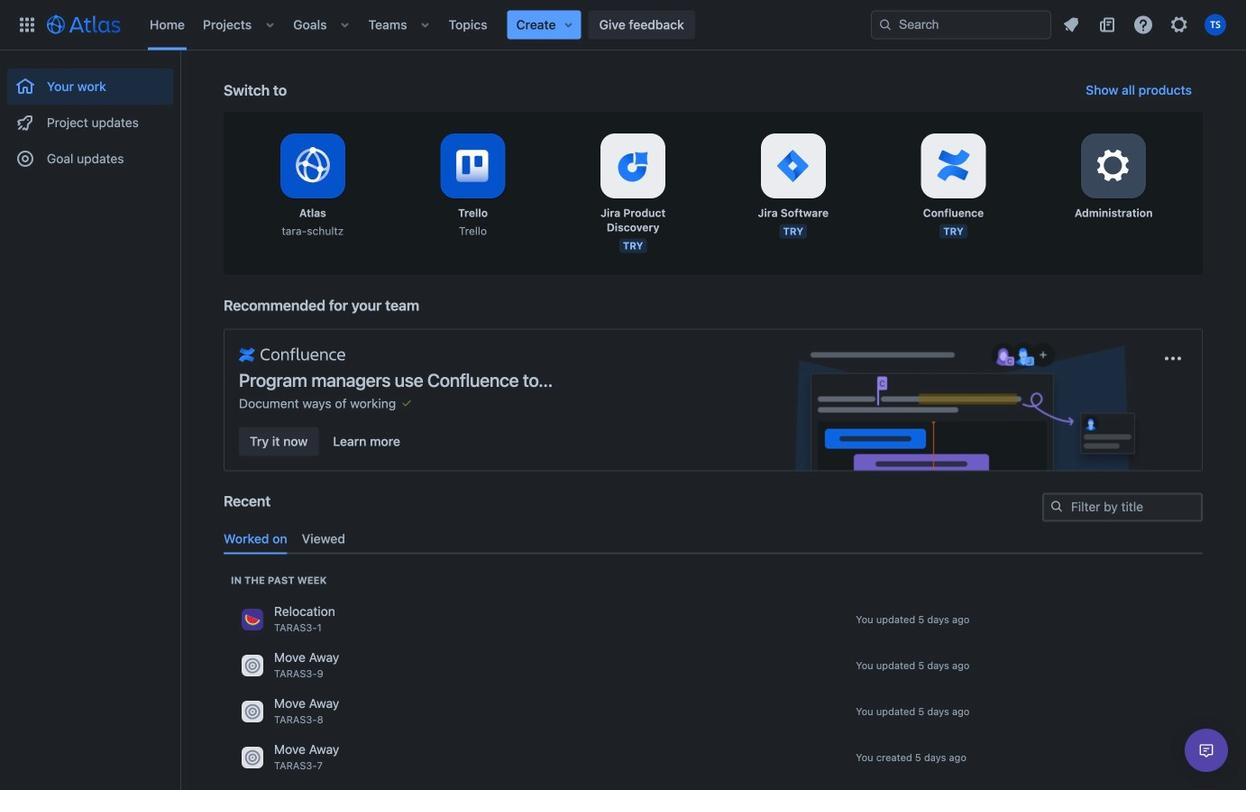 Task type: vqa. For each thing, say whether or not it's contained in the screenshot.
the Insert emoji Icon
no



Task type: describe. For each thing, give the bounding box(es) containing it.
top element
[[11, 0, 871, 50]]

Filter by title field
[[1045, 495, 1202, 520]]

account image
[[1205, 14, 1227, 36]]

switch to... image
[[16, 14, 38, 36]]

search image
[[1050, 499, 1064, 514]]

help image
[[1133, 14, 1155, 36]]

your existing atlassian products image
[[400, 396, 414, 410]]

0 horizontal spatial settings image
[[1093, 144, 1136, 188]]

1 horizontal spatial settings image
[[1169, 14, 1191, 36]]



Task type: locate. For each thing, give the bounding box(es) containing it.
townsquare image
[[242, 609, 263, 630], [242, 655, 263, 676], [242, 701, 263, 722], [242, 747, 263, 768]]

confluence image
[[239, 344, 346, 366], [239, 344, 346, 366]]

1 townsquare image from the top
[[242, 609, 263, 630]]

Search field
[[871, 10, 1052, 39]]

group
[[7, 51, 173, 182]]

2 townsquare image from the top
[[242, 655, 263, 676]]

4 townsquare image from the top
[[242, 747, 263, 768]]

None search field
[[871, 10, 1052, 39]]

3 townsquare image from the top
[[242, 701, 263, 722]]

tab list
[[216, 524, 1211, 554]]

open intercom messenger image
[[1196, 740, 1218, 761]]

0 vertical spatial settings image
[[1169, 14, 1191, 36]]

1 vertical spatial settings image
[[1093, 144, 1136, 188]]

notifications image
[[1061, 14, 1082, 36]]

banner
[[0, 0, 1247, 51]]

cross-flow recommendation banner element
[[224, 296, 1203, 493]]

search image
[[879, 18, 893, 32]]

heading
[[231, 573, 327, 588]]

settings image
[[1169, 14, 1191, 36], [1093, 144, 1136, 188]]



